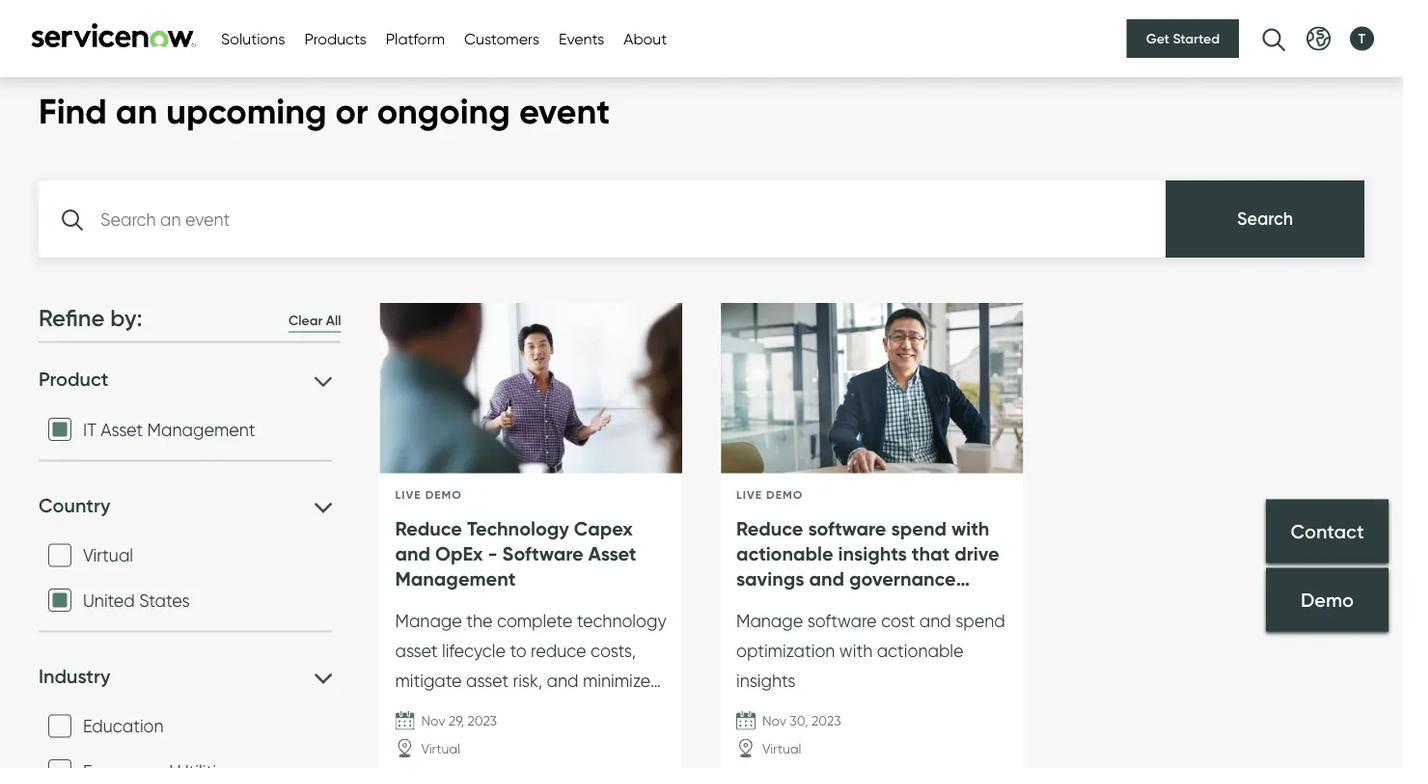 Task type: locate. For each thing, give the bounding box(es) containing it.
about button
[[624, 27, 667, 50]]

software inside reduce software spend with actionable insights that drive savings and governance across your saas & onprem licenses
[[808, 517, 887, 541]]

reduce
[[395, 517, 462, 541], [737, 517, 804, 541]]

0 horizontal spatial asset
[[101, 419, 143, 440]]

software inside manage software cost and spend optimization with actionable insights
[[808, 611, 877, 633]]

2 horizontal spatial virtual
[[763, 741, 802, 758]]

clear all
[[289, 313, 341, 330]]

asset inside reduce technology capex and opex - software asset management
[[588, 542, 637, 566]]

2 live demo from the left
[[737, 488, 804, 503]]

1 live demo from the left
[[395, 488, 462, 503]]

0 vertical spatial with
[[952, 517, 990, 541]]

and down the reduce
[[547, 670, 579, 692]]

and
[[395, 542, 431, 566], [809, 567, 845, 592], [920, 611, 952, 633], [547, 670, 579, 692]]

1 horizontal spatial demo
[[767, 488, 804, 503]]

reduce up opex
[[395, 517, 462, 541]]

1 horizontal spatial asset
[[588, 542, 637, 566]]

1 reduce from the left
[[395, 517, 462, 541]]

with
[[952, 517, 990, 541], [840, 641, 873, 662]]

events button
[[559, 27, 605, 50]]

and up your
[[809, 567, 845, 592]]

complete
[[497, 611, 573, 633]]

risk,
[[513, 670, 543, 692]]

insights up governance
[[839, 542, 907, 566]]

nov left 29,
[[421, 713, 445, 730]]

an
[[116, 90, 157, 134]]

1 vertical spatial actionable
[[877, 641, 964, 662]]

0 horizontal spatial reduce
[[395, 517, 462, 541]]

and inside manage the complete technology asset lifecycle to reduce costs, mitigate asset risk, and minimize license complexities nov 29, 2023
[[547, 670, 579, 692]]

0 horizontal spatial 2023
[[468, 713, 497, 730]]

29,
[[449, 713, 464, 730]]

virtual
[[83, 545, 133, 566], [421, 741, 460, 758], [763, 741, 802, 758]]

1 horizontal spatial with
[[952, 517, 990, 541]]

0 horizontal spatial live
[[395, 488, 422, 503]]

management down product dropdown button
[[147, 419, 255, 440]]

1 vertical spatial management
[[395, 567, 516, 592]]

spend up that
[[892, 517, 947, 541]]

0 horizontal spatial manage
[[395, 611, 462, 633]]

governance
[[850, 567, 956, 592]]

live for reduce software spend with actionable insights that drive savings and governance across your saas & onprem licenses
[[737, 488, 763, 503]]

live demo for reduce software spend with actionable insights that drive savings and governance across your saas & onprem licenses
[[737, 488, 804, 503]]

manage
[[395, 611, 462, 633], [737, 611, 803, 633]]

software
[[808, 517, 887, 541], [808, 611, 877, 633]]

demo for software
[[767, 488, 804, 503]]

reduce inside reduce technology capex and opex - software asset management
[[395, 517, 462, 541]]

products
[[305, 29, 367, 48]]

it asset management option
[[48, 418, 71, 441]]

asset down capex at the bottom left
[[588, 542, 637, 566]]

virtual down 30,
[[763, 741, 802, 758]]

customers button
[[464, 27, 540, 50]]

1 live from the left
[[395, 488, 422, 503]]

and left opex
[[395, 542, 431, 566]]

0 horizontal spatial insights
[[737, 670, 796, 692]]

saas
[[843, 593, 890, 617]]

2 live from the left
[[737, 488, 763, 503]]

1 horizontal spatial actionable
[[877, 641, 964, 662]]

demo
[[425, 488, 462, 503], [767, 488, 804, 503]]

manage inside manage software cost and spend optimization with actionable insights
[[737, 611, 803, 633]]

costs,
[[591, 641, 636, 662]]

savings
[[737, 567, 805, 592]]

virtual for reduce software spend with actionable insights that drive savings and governance across your saas & onprem licenses
[[763, 741, 802, 758]]

platform button
[[386, 27, 445, 50]]

mitigate
[[395, 670, 462, 692]]

2023
[[468, 713, 497, 730], [812, 713, 841, 730]]

1 vertical spatial asset
[[588, 542, 637, 566]]

0 horizontal spatial asset
[[395, 641, 438, 662]]

all
[[326, 313, 341, 330]]

and inside reduce software spend with actionable insights that drive savings and governance across your saas & onprem licenses
[[809, 567, 845, 592]]

2 demo from the left
[[767, 488, 804, 503]]

ongoing
[[377, 90, 511, 134]]

with down 'saas'
[[840, 641, 873, 662]]

opex
[[435, 542, 483, 566]]

live demo
[[395, 488, 462, 503], [737, 488, 804, 503]]

minimize
[[583, 670, 651, 692]]

that
[[912, 542, 950, 566]]

1 horizontal spatial reduce
[[737, 517, 804, 541]]

1 manage from the left
[[395, 611, 462, 633]]

1 2023 from the left
[[468, 713, 497, 730]]

1 horizontal spatial manage
[[737, 611, 803, 633]]

nov
[[421, 713, 445, 730], [763, 713, 787, 730]]

demo up savings
[[767, 488, 804, 503]]

insights
[[839, 542, 907, 566], [737, 670, 796, 692]]

2023 right 29,
[[468, 713, 497, 730]]

1 demo from the left
[[425, 488, 462, 503]]

actionable up savings
[[737, 542, 834, 566]]

1 horizontal spatial spend
[[956, 611, 1006, 633]]

2 reduce from the left
[[737, 517, 804, 541]]

it
[[83, 419, 96, 440]]

or
[[335, 90, 368, 134]]

education option
[[48, 715, 71, 738]]

insights down optimization
[[737, 670, 796, 692]]

management down opex
[[395, 567, 516, 592]]

0 horizontal spatial nov
[[421, 713, 445, 730]]

across
[[737, 593, 794, 617]]

asset right it
[[101, 419, 143, 440]]

virtual down 29,
[[421, 741, 460, 758]]

get started
[[1147, 30, 1220, 47]]

2023 inside manage the complete technology asset lifecycle to reduce costs, mitigate asset risk, and minimize license complexities nov 29, 2023
[[468, 713, 497, 730]]

software
[[503, 542, 584, 566]]

reduce inside reduce software spend with actionable insights that drive savings and governance across your saas & onprem licenses
[[737, 517, 804, 541]]

1 horizontal spatial insights
[[839, 542, 907, 566]]

united states option
[[48, 589, 71, 612]]

-
[[488, 542, 498, 566]]

platform
[[386, 29, 445, 48]]

1 horizontal spatial virtual
[[421, 741, 460, 758]]

country
[[39, 493, 110, 517]]

1 horizontal spatial live
[[737, 488, 763, 503]]

virtual up united
[[83, 545, 133, 566]]

nov 30, 2023
[[763, 713, 841, 730]]

live demo up opex
[[395, 488, 462, 503]]

1 vertical spatial spend
[[956, 611, 1006, 633]]

technology
[[467, 517, 569, 541]]

refine by:
[[39, 304, 142, 333]]

2 2023 from the left
[[812, 713, 841, 730]]

by:
[[110, 304, 142, 333]]

asset
[[395, 641, 438, 662], [466, 670, 509, 692]]

0 vertical spatial asset
[[101, 419, 143, 440]]

0 horizontal spatial with
[[840, 641, 873, 662]]

demo up opex
[[425, 488, 462, 503]]

software for optimization
[[808, 611, 877, 633]]

spend
[[892, 517, 947, 541], [956, 611, 1006, 633]]

live
[[395, 488, 422, 503], [737, 488, 763, 503]]

None button
[[1166, 181, 1365, 258]]

virtual option
[[48, 544, 71, 567]]

0 horizontal spatial spend
[[892, 517, 947, 541]]

drive
[[955, 542, 1000, 566]]

1 horizontal spatial nov
[[763, 713, 787, 730]]

live demo up savings
[[737, 488, 804, 503]]

asset
[[101, 419, 143, 440], [588, 542, 637, 566]]

0 vertical spatial insights
[[839, 542, 907, 566]]

0 vertical spatial management
[[147, 419, 255, 440]]

complexities
[[454, 700, 553, 721]]

1 vertical spatial software
[[808, 611, 877, 633]]

asset up mitigate
[[395, 641, 438, 662]]

asset down lifecycle
[[466, 670, 509, 692]]

with inside reduce software spend with actionable insights that drive savings and governance across your saas & onprem licenses
[[952, 517, 990, 541]]

1 horizontal spatial live demo
[[737, 488, 804, 503]]

0 vertical spatial spend
[[892, 517, 947, 541]]

clear
[[289, 313, 323, 330]]

software left the cost at bottom right
[[808, 611, 877, 633]]

event
[[519, 90, 610, 134]]

management
[[147, 419, 255, 440], [395, 567, 516, 592]]

0 horizontal spatial actionable
[[737, 542, 834, 566]]

1 vertical spatial with
[[840, 641, 873, 662]]

0 horizontal spatial demo
[[425, 488, 462, 503]]

licenses
[[737, 618, 807, 642]]

1 nov from the left
[[421, 713, 445, 730]]

and right the cost at bottom right
[[920, 611, 952, 633]]

1 horizontal spatial 2023
[[812, 713, 841, 730]]

actionable inside reduce software spend with actionable insights that drive savings and governance across your saas & onprem licenses
[[737, 542, 834, 566]]

0 vertical spatial asset
[[395, 641, 438, 662]]

reduce for opex
[[395, 517, 462, 541]]

industry button
[[39, 664, 332, 689]]

1 vertical spatial asset
[[466, 670, 509, 692]]

spend down drive
[[956, 611, 1006, 633]]

manage inside manage the complete technology asset lifecycle to reduce costs, mitigate asset risk, and minimize license complexities nov 29, 2023
[[395, 611, 462, 633]]

actionable down the cost at bottom right
[[877, 641, 964, 662]]

manage left the
[[395, 611, 462, 633]]

to
[[510, 641, 527, 662]]

optimization
[[737, 641, 835, 662]]

0 horizontal spatial live demo
[[395, 488, 462, 503]]

with up drive
[[952, 517, 990, 541]]

solutions
[[221, 29, 285, 48]]

virtual for reduce technology capex and opex - software asset management
[[421, 741, 460, 758]]

united
[[83, 590, 135, 611]]

2 manage from the left
[[737, 611, 803, 633]]

manage up optimization
[[737, 611, 803, 633]]

1 horizontal spatial asset
[[466, 670, 509, 692]]

1 horizontal spatial management
[[395, 567, 516, 592]]

1 vertical spatial insights
[[737, 670, 796, 692]]

capex
[[574, 517, 633, 541]]

0 vertical spatial software
[[808, 517, 887, 541]]

solutions button
[[221, 27, 285, 50]]

nov left 30,
[[763, 713, 787, 730]]

reduce up savings
[[737, 517, 804, 541]]

2023 right 30,
[[812, 713, 841, 730]]

states
[[139, 590, 190, 611]]

0 vertical spatial actionable
[[737, 542, 834, 566]]

get
[[1147, 30, 1170, 47]]

software up governance
[[808, 517, 887, 541]]

actionable
[[737, 542, 834, 566], [877, 641, 964, 662]]



Task type: vqa. For each thing, say whether or not it's contained in the screenshot.
leader
no



Task type: describe. For each thing, give the bounding box(es) containing it.
manage for optimization
[[737, 611, 803, 633]]

software for insights
[[808, 517, 887, 541]]

and inside manage software cost and spend optimization with actionable insights
[[920, 611, 952, 633]]

license
[[395, 700, 450, 721]]

lifecycle
[[442, 641, 506, 662]]

events
[[559, 29, 605, 48]]

spend inside manage software cost and spend optimization with actionable insights
[[956, 611, 1006, 633]]

started
[[1173, 30, 1220, 47]]

actionable inside manage software cost and spend optimization with actionable insights
[[877, 641, 964, 662]]

0 horizontal spatial management
[[147, 419, 255, 440]]

education
[[83, 716, 164, 737]]

management inside reduce technology capex and opex - software asset management
[[395, 567, 516, 592]]

about
[[624, 29, 667, 48]]

live demo for reduce technology capex and opex - software asset management
[[395, 488, 462, 503]]

manage software cost and spend optimization with actionable insights
[[737, 611, 1006, 692]]

united states
[[83, 590, 190, 611]]

your
[[799, 593, 838, 617]]

onprem
[[913, 593, 984, 617]]

find
[[39, 90, 107, 134]]

industry
[[39, 664, 110, 688]]

live for reduce technology capex and opex - software asset management
[[395, 488, 422, 503]]

it asset management
[[83, 419, 255, 440]]

refine
[[39, 304, 105, 333]]

30,
[[790, 713, 809, 730]]

upcoming
[[166, 90, 327, 134]]

and inside reduce technology capex and opex - software asset management
[[395, 542, 431, 566]]

demo for technology
[[425, 488, 462, 503]]

get started link
[[1127, 19, 1240, 58]]

with inside manage software cost and spend optimization with actionable insights
[[840, 641, 873, 662]]

customers
[[464, 29, 540, 48]]

0 horizontal spatial virtual
[[83, 545, 133, 566]]

&
[[895, 593, 908, 617]]

insights inside reduce software spend with actionable insights that drive savings and governance across your saas & onprem licenses
[[839, 542, 907, 566]]

reduce software spend with actionable insights that drive savings and governance across your saas & onprem licenses
[[737, 517, 1000, 642]]

servicenow image
[[29, 23, 198, 48]]

the
[[467, 611, 493, 633]]

cost
[[882, 611, 915, 633]]

product
[[39, 367, 108, 391]]

product button
[[39, 367, 332, 392]]

manage for lifecycle
[[395, 611, 462, 633]]

2 nov from the left
[[763, 713, 787, 730]]

technology
[[577, 611, 667, 633]]

nov inside manage the complete technology asset lifecycle to reduce costs, mitigate asset risk, and minimize license complexities nov 29, 2023
[[421, 713, 445, 730]]

spend inside reduce software spend with actionable insights that drive savings and governance across your saas & onprem licenses
[[892, 517, 947, 541]]

manage the complete technology asset lifecycle to reduce costs, mitigate asset risk, and minimize license complexities nov 29, 2023
[[395, 611, 667, 730]]

reduce technology capex and opex - software asset management
[[395, 517, 637, 592]]

country button
[[39, 493, 332, 518]]

clear all button
[[289, 312, 341, 334]]

reduce
[[531, 641, 587, 662]]

Search an event search field
[[39, 181, 1166, 258]]

insights inside manage software cost and spend optimization with actionable insights
[[737, 670, 796, 692]]

find an upcoming or ongoing event
[[39, 90, 610, 134]]

products button
[[305, 27, 367, 50]]

reduce for actionable
[[737, 517, 804, 541]]



